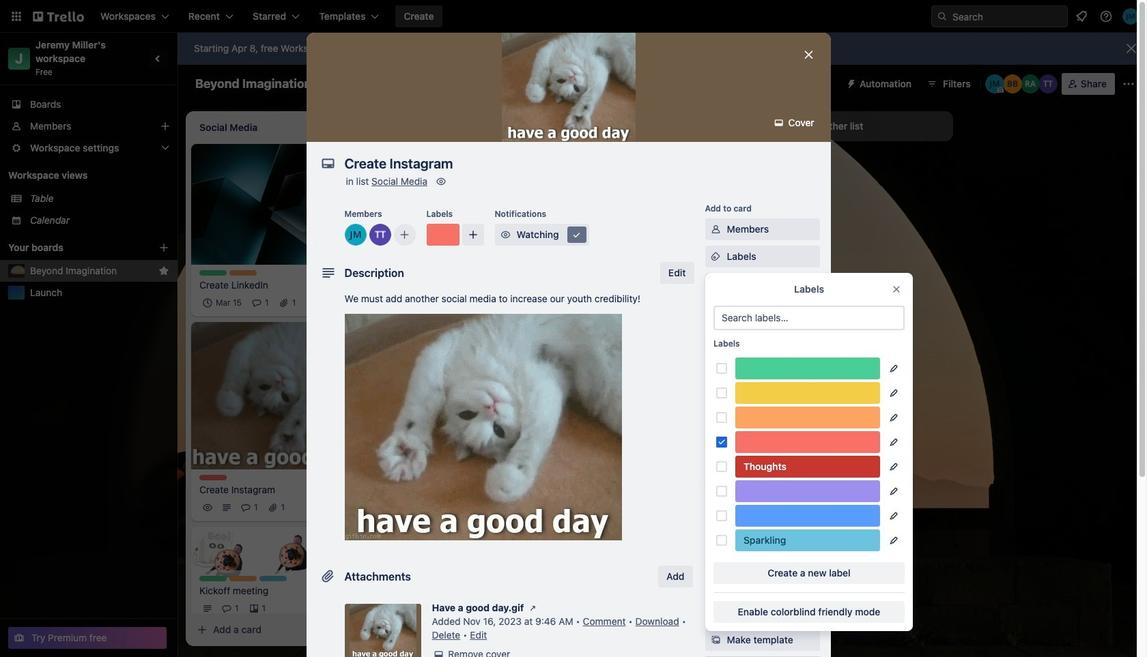 Task type: vqa. For each thing, say whether or not it's contained in the screenshot.
Color: blue, title: none image
yes



Task type: describe. For each thing, give the bounding box(es) containing it.
0 notifications image
[[1074, 8, 1090, 25]]

0 vertical spatial terry turtle (terryturtle) image
[[1039, 74, 1058, 94]]

jeremy miller (jeremymiller198) image
[[1123, 8, 1139, 25]]

0 vertical spatial color: sky, title: "sparkling" element
[[736, 530, 880, 552]]

0 horizontal spatial create from template… image
[[544, 411, 555, 422]]

customize views image
[[528, 77, 542, 91]]

primary element
[[0, 0, 1148, 33]]

Board name text field
[[189, 73, 319, 95]]

1 horizontal spatial color: orange, title: none image
[[736, 407, 880, 429]]

edit card image
[[341, 328, 352, 339]]

2 vertical spatial color: green, title: none image
[[199, 577, 227, 582]]

Search labels… text field
[[714, 306, 905, 331]]

0 vertical spatial color: orange, title: none image
[[230, 270, 257, 276]]

your boards with 2 items element
[[8, 240, 138, 256]]

have\_a\_good\_day.gif image
[[345, 314, 622, 541]]

color: red, title: none image
[[427, 224, 459, 246]]

1 vertical spatial color: green, title: none image
[[736, 358, 880, 380]]

0 vertical spatial ruby anderson (rubyanderson7) image
[[1021, 74, 1040, 94]]

show menu image
[[1122, 77, 1136, 91]]

1 vertical spatial color: sky, title: "sparkling" element
[[260, 577, 287, 582]]

color: yellow, title: none image
[[736, 383, 880, 404]]



Task type: locate. For each thing, give the bounding box(es) containing it.
color: orange, title: none image
[[230, 577, 257, 582]]

Search field
[[948, 6, 1068, 27]]

0 vertical spatial color: red, title: none image
[[736, 432, 880, 454]]

0 horizontal spatial color: bold red, title: "thoughts" element
[[393, 352, 421, 358]]

ruby anderson (rubyanderson7) image
[[1021, 74, 1040, 94], [538, 319, 555, 336]]

terry turtle (terryturtle) image right bob builder (bobbuilder40) image
[[1039, 74, 1058, 94]]

None checkbox
[[413, 281, 484, 298]]

1 vertical spatial terry turtle (terryturtle) image
[[337, 295, 353, 311]]

color: blue, title: none image
[[736, 505, 880, 527]]

0 horizontal spatial ruby anderson (rubyanderson7) image
[[538, 319, 555, 336]]

search image
[[937, 11, 948, 22]]

None checkbox
[[199, 295, 246, 311]]

create from template… image
[[738, 370, 749, 381], [544, 411, 555, 422]]

1 horizontal spatial color: sky, title: "sparkling" element
[[736, 530, 880, 552]]

color: bold red, title: "thoughts" element
[[393, 352, 421, 358], [736, 456, 880, 478]]

jeremy miller (jeremymiller198) image
[[985, 74, 1005, 94], [345, 224, 366, 246], [519, 319, 536, 336], [337, 500, 353, 516]]

0 horizontal spatial color: orange, title: none image
[[230, 270, 257, 276]]

color: green, title: none image right starred icon
[[199, 270, 227, 276]]

sm image
[[841, 73, 860, 92], [709, 223, 723, 236], [709, 250, 723, 264], [526, 602, 540, 615], [709, 607, 723, 620]]

create from template… image
[[350, 625, 361, 636]]

0 horizontal spatial terry turtle (terryturtle) image
[[337, 295, 353, 311]]

color: green, title: none image up color: yellow, title: none image
[[736, 358, 880, 380]]

1 vertical spatial color: orange, title: none image
[[736, 407, 880, 429]]

1 horizontal spatial terry turtle (terryturtle) image
[[1039, 74, 1058, 94]]

1 vertical spatial color: red, title: none image
[[199, 475, 227, 481]]

sm image
[[772, 116, 786, 130], [434, 175, 448, 189], [499, 228, 513, 242], [570, 228, 584, 242], [709, 579, 723, 593], [709, 634, 723, 648], [432, 648, 446, 658]]

terry turtle (terryturtle) image up edit card icon
[[337, 295, 353, 311]]

1 horizontal spatial create from template… image
[[738, 370, 749, 381]]

add members to card image
[[399, 228, 410, 242]]

open information menu image
[[1100, 10, 1113, 23]]

color: sky, title: "sparkling" element
[[736, 530, 880, 552], [260, 577, 287, 582]]

0 vertical spatial create from template… image
[[738, 370, 749, 381]]

color: purple, title: none image
[[736, 481, 880, 503]]

0 horizontal spatial color: sky, title: "sparkling" element
[[260, 577, 287, 582]]

1 horizontal spatial color: bold red, title: "thoughts" element
[[736, 456, 880, 478]]

starred icon image
[[158, 266, 169, 277]]

terry turtle (terryturtle) image
[[369, 224, 391, 246], [500, 319, 516, 336], [318, 500, 334, 516], [337, 601, 353, 618]]

color: sky, title: "sparkling" element down color: blue, title: none 'image'
[[736, 530, 880, 552]]

close popover image
[[891, 284, 902, 295]]

1 horizontal spatial color: red, title: none image
[[736, 432, 880, 454]]

None text field
[[338, 152, 789, 176]]

color: sky, title: "sparkling" element right color: orange, title: none icon
[[260, 577, 287, 582]]

0 vertical spatial color: bold red, title: "thoughts" element
[[393, 352, 421, 358]]

color: green, title: none image
[[199, 270, 227, 276], [736, 358, 880, 380], [199, 577, 227, 582]]

color: red, title: none image
[[736, 432, 880, 454], [199, 475, 227, 481]]

add board image
[[158, 242, 169, 253]]

color: orange, title: none image
[[230, 270, 257, 276], [736, 407, 880, 429]]

bob builder (bobbuilder40) image
[[1003, 74, 1022, 94]]

terry turtle (terryturtle) image
[[1039, 74, 1058, 94], [337, 295, 353, 311]]

0 horizontal spatial color: red, title: none image
[[199, 475, 227, 481]]

1 vertical spatial ruby anderson (rubyanderson7) image
[[538, 319, 555, 336]]

back to home image
[[33, 5, 84, 27]]

1 horizontal spatial ruby anderson (rubyanderson7) image
[[1021, 74, 1040, 94]]

color: green, title: none image left color: orange, title: none icon
[[199, 577, 227, 582]]

0 vertical spatial color: green, title: none image
[[199, 270, 227, 276]]

1 vertical spatial color: bold red, title: "thoughts" element
[[736, 456, 880, 478]]

1 vertical spatial create from template… image
[[544, 411, 555, 422]]



